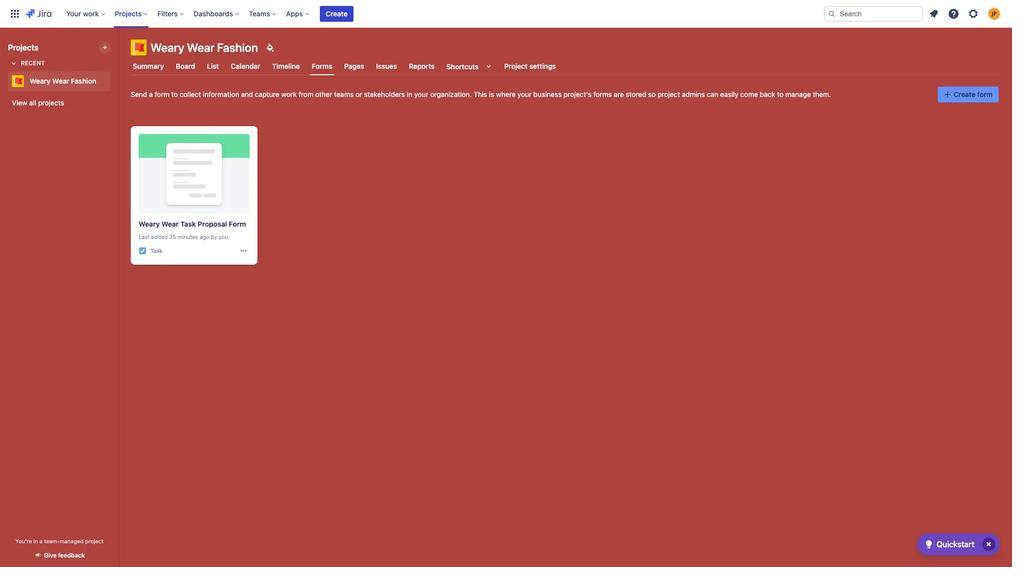 Task type: locate. For each thing, give the bounding box(es) containing it.
projects
[[38, 99, 64, 107]]

task down edited
[[151, 248, 163, 254]]

create form button
[[938, 87, 999, 103]]

wear up view all projects link
[[52, 77, 69, 85]]

information
[[203, 90, 239, 99]]

weary wear task proposal form
[[139, 220, 246, 228]]

1 to from the left
[[171, 90, 178, 99]]

add to starred image
[[108, 75, 120, 87]]

banner
[[0, 0, 1013, 28]]

in
[[407, 90, 413, 99], [33, 539, 38, 545]]

forms
[[312, 62, 333, 70]]

wear up 35
[[162, 220, 179, 228]]

your down reports link
[[415, 90, 429, 99]]

create for create form
[[954, 90, 976, 99]]

1 horizontal spatial weary wear fashion
[[151, 41, 258, 54]]

1 vertical spatial a
[[40, 539, 43, 545]]

1 vertical spatial fashion
[[71, 77, 96, 85]]

in right you're
[[33, 539, 38, 545]]

projects up recent
[[8, 43, 38, 52]]

1 horizontal spatial create
[[954, 90, 976, 99]]

pages
[[344, 62, 364, 70]]

to
[[171, 90, 178, 99], [778, 90, 784, 99]]

1 horizontal spatial project
[[658, 90, 680, 99]]

jira image
[[26, 8, 51, 20], [26, 8, 51, 20]]

0 horizontal spatial to
[[171, 90, 178, 99]]

create project image
[[101, 44, 109, 52]]

capture
[[255, 90, 280, 99]]

summary
[[133, 62, 164, 70]]

project
[[658, 90, 680, 99], [85, 539, 104, 545]]

0 vertical spatial task
[[181, 220, 196, 228]]

dashboards button
[[191, 6, 243, 22]]

0 horizontal spatial in
[[33, 539, 38, 545]]

1 horizontal spatial projects
[[115, 9, 142, 18]]

dismiss quickstart image
[[981, 537, 997, 553]]

0 horizontal spatial create
[[326, 9, 348, 18]]

create
[[326, 9, 348, 18], [954, 90, 976, 99]]

a right send
[[149, 90, 153, 99]]

a
[[149, 90, 153, 99], [40, 539, 43, 545]]

task
[[181, 220, 196, 228], [151, 248, 163, 254]]

your right where
[[518, 90, 532, 99]]

dashboards
[[194, 9, 233, 18]]

are
[[614, 90, 624, 99]]

give
[[44, 552, 57, 560]]

your
[[415, 90, 429, 99], [518, 90, 532, 99]]

quickstart
[[937, 541, 975, 549]]

weary
[[151, 41, 184, 54], [30, 77, 51, 85], [139, 220, 160, 228]]

teams
[[249, 9, 270, 18]]

weary up 'last'
[[139, 220, 160, 228]]

weary up the board
[[151, 41, 184, 54]]

1 vertical spatial in
[[33, 539, 38, 545]]

weary wear fashion up list
[[151, 41, 258, 54]]

0 horizontal spatial your
[[415, 90, 429, 99]]

weary wear fashion up view all projects link
[[30, 77, 96, 85]]

0 vertical spatial create
[[326, 9, 348, 18]]

0 horizontal spatial task
[[151, 248, 163, 254]]

work right your
[[83, 9, 99, 18]]

projects up sidebar navigation "icon"
[[115, 9, 142, 18]]

0 vertical spatial weary wear fashion
[[151, 41, 258, 54]]

in right stakeholders
[[407, 90, 413, 99]]

last
[[139, 234, 150, 240]]

you're in a team-managed project
[[15, 539, 104, 545]]

1 vertical spatial wear
[[52, 77, 69, 85]]

form
[[155, 90, 170, 99], [978, 90, 993, 99]]

or
[[356, 90, 362, 99]]

fashion up "calendar" at top left
[[217, 41, 258, 54]]

project right so at the right top of the page
[[658, 90, 680, 99]]

2 form from the left
[[978, 90, 993, 99]]

weary wear fashion
[[151, 41, 258, 54], [30, 77, 96, 85]]

organization.
[[431, 90, 472, 99]]

board
[[176, 62, 195, 70]]

1 vertical spatial create
[[954, 90, 976, 99]]

pages link
[[342, 57, 366, 75]]

1 vertical spatial weary wear fashion
[[30, 77, 96, 85]]

projects inside popup button
[[115, 9, 142, 18]]

issues
[[376, 62, 397, 70]]

shortcuts button
[[445, 57, 497, 75]]

your profile and settings image
[[989, 8, 1001, 20]]

wear
[[187, 41, 215, 54], [52, 77, 69, 85], [162, 220, 179, 228]]

task up minutes
[[181, 220, 196, 228]]

fashion left "add to starred" icon
[[71, 77, 96, 85]]

to left collect
[[171, 90, 178, 99]]

2 horizontal spatial wear
[[187, 41, 215, 54]]

1 horizontal spatial form
[[978, 90, 993, 99]]

0 horizontal spatial form
[[155, 90, 170, 99]]

and
[[241, 90, 253, 99]]

1 horizontal spatial wear
[[162, 220, 179, 228]]

create inside the primary 'element'
[[326, 9, 348, 18]]

where
[[496, 90, 516, 99]]

forms
[[594, 90, 612, 99]]

proposal
[[198, 220, 227, 228]]

tab list
[[125, 57, 1007, 75]]

0 vertical spatial work
[[83, 9, 99, 18]]

give feedback button
[[28, 548, 91, 564]]

view
[[12, 99, 27, 107]]

reports link
[[407, 57, 437, 75]]

1 horizontal spatial work
[[281, 90, 297, 99]]

0 horizontal spatial project
[[85, 539, 104, 545]]

business
[[534, 90, 562, 99]]

come
[[741, 90, 758, 99]]

calendar link
[[229, 57, 262, 75]]

fashion
[[217, 41, 258, 54], [71, 77, 96, 85]]

timeline
[[272, 62, 300, 70]]

1 horizontal spatial your
[[518, 90, 532, 99]]

project
[[505, 62, 528, 70]]

wear up list
[[187, 41, 215, 54]]

1 horizontal spatial in
[[407, 90, 413, 99]]

ago
[[200, 234, 209, 240]]

to right back
[[778, 90, 784, 99]]

all
[[29, 99, 36, 107]]

project's
[[564, 90, 592, 99]]

you
[[219, 234, 228, 240]]

your work
[[66, 9, 99, 18]]

recent
[[21, 59, 45, 67]]

list link
[[205, 57, 221, 75]]

form inside create form button
[[978, 90, 993, 99]]

apps
[[286, 9, 303, 18]]

2 vertical spatial wear
[[162, 220, 179, 228]]

a left team-
[[40, 539, 43, 545]]

0 horizontal spatial projects
[[8, 43, 38, 52]]

work left from
[[281, 90, 297, 99]]

project right managed
[[85, 539, 104, 545]]

1 vertical spatial weary
[[30, 77, 51, 85]]

0 vertical spatial in
[[407, 90, 413, 99]]

2 your from the left
[[518, 90, 532, 99]]

filters
[[158, 9, 178, 18]]

send a form to collect information and capture work from other teams or stakeholders in your organization. this is where your business project's forms are stored so project admins can easily come back to manage them.
[[131, 90, 832, 99]]

teams
[[334, 90, 354, 99]]

manage
[[786, 90, 811, 99]]

create form
[[954, 90, 993, 99]]

work inside popup button
[[83, 9, 99, 18]]

weary down recent
[[30, 77, 51, 85]]

work
[[83, 9, 99, 18], [281, 90, 297, 99]]

0 vertical spatial projects
[[115, 9, 142, 18]]

1 horizontal spatial a
[[149, 90, 153, 99]]

1 vertical spatial projects
[[8, 43, 38, 52]]

0 vertical spatial a
[[149, 90, 153, 99]]

tab list containing forms
[[125, 57, 1007, 75]]

timeline link
[[270, 57, 302, 75]]

0 horizontal spatial fashion
[[71, 77, 96, 85]]

from
[[299, 90, 314, 99]]

1 horizontal spatial fashion
[[217, 41, 258, 54]]

summary link
[[131, 57, 166, 75]]

1 horizontal spatial to
[[778, 90, 784, 99]]

projects
[[115, 9, 142, 18], [8, 43, 38, 52]]

primary element
[[6, 0, 824, 27]]

0 horizontal spatial work
[[83, 9, 99, 18]]

0 vertical spatial fashion
[[217, 41, 258, 54]]

1 vertical spatial work
[[281, 90, 297, 99]]



Task type: describe. For each thing, give the bounding box(es) containing it.
Search field
[[824, 6, 924, 22]]

stakeholders
[[364, 90, 405, 99]]

fashion inside weary wear fashion link
[[71, 77, 96, 85]]

1 vertical spatial task
[[151, 248, 163, 254]]

sidebar navigation image
[[108, 40, 130, 59]]

stored
[[626, 90, 647, 99]]

collapse recent projects image
[[8, 57, 20, 69]]

edited
[[151, 234, 168, 240]]

35
[[169, 234, 176, 240]]

0 horizontal spatial wear
[[52, 77, 69, 85]]

2 to from the left
[[778, 90, 784, 99]]

quickstart button
[[917, 534, 1001, 556]]

board link
[[174, 57, 197, 75]]

view all projects link
[[8, 94, 111, 112]]

shortcuts
[[447, 62, 479, 71]]

1 vertical spatial project
[[85, 539, 104, 545]]

them.
[[813, 90, 832, 99]]

1 horizontal spatial task
[[181, 220, 196, 228]]

1 form from the left
[[155, 90, 170, 99]]

reports
[[409, 62, 435, 70]]

create for create
[[326, 9, 348, 18]]

give feedback
[[44, 552, 85, 560]]

can
[[707, 90, 719, 99]]

0 horizontal spatial a
[[40, 539, 43, 545]]

back
[[760, 90, 776, 99]]

set background color image
[[264, 42, 276, 54]]

calendar
[[231, 62, 260, 70]]

projects button
[[112, 6, 152, 22]]

last edited 35 minutes ago by you
[[139, 234, 228, 240]]

team-
[[44, 539, 60, 545]]

managed
[[60, 539, 84, 545]]

your work button
[[63, 6, 109, 22]]

admins
[[682, 90, 705, 99]]

banner containing your work
[[0, 0, 1013, 28]]

check image
[[923, 539, 935, 551]]

0 vertical spatial project
[[658, 90, 680, 99]]

apps button
[[283, 6, 313, 22]]

teams button
[[246, 6, 280, 22]]

view all projects
[[12, 99, 64, 107]]

so
[[649, 90, 656, 99]]

0 horizontal spatial weary wear fashion
[[30, 77, 96, 85]]

search image
[[828, 10, 836, 18]]

create button
[[320, 6, 354, 22]]

project settings link
[[503, 57, 558, 75]]

you're
[[15, 539, 32, 545]]

weary wear fashion link
[[8, 71, 107, 91]]

easily
[[721, 90, 739, 99]]

0 vertical spatial weary
[[151, 41, 184, 54]]

issues link
[[374, 57, 399, 75]]

form actions image
[[240, 247, 248, 255]]

settings image
[[968, 8, 980, 20]]

help image
[[948, 8, 960, 20]]

settings
[[530, 62, 556, 70]]

appswitcher icon image
[[9, 8, 21, 20]]

this
[[474, 90, 487, 99]]

filters button
[[155, 6, 188, 22]]

send
[[131, 90, 147, 99]]

notifications image
[[928, 8, 940, 20]]

list
[[207, 62, 219, 70]]

0 vertical spatial wear
[[187, 41, 215, 54]]

feedback
[[58, 552, 85, 560]]

is
[[489, 90, 495, 99]]

other
[[316, 90, 332, 99]]

by
[[211, 234, 217, 240]]

form
[[229, 220, 246, 228]]

project settings
[[505, 62, 556, 70]]

collect
[[180, 90, 201, 99]]

minutes
[[178, 234, 198, 240]]

your
[[66, 9, 81, 18]]

2 vertical spatial weary
[[139, 220, 160, 228]]

1 your from the left
[[415, 90, 429, 99]]



Task type: vqa. For each thing, say whether or not it's contained in the screenshot.
banner
yes



